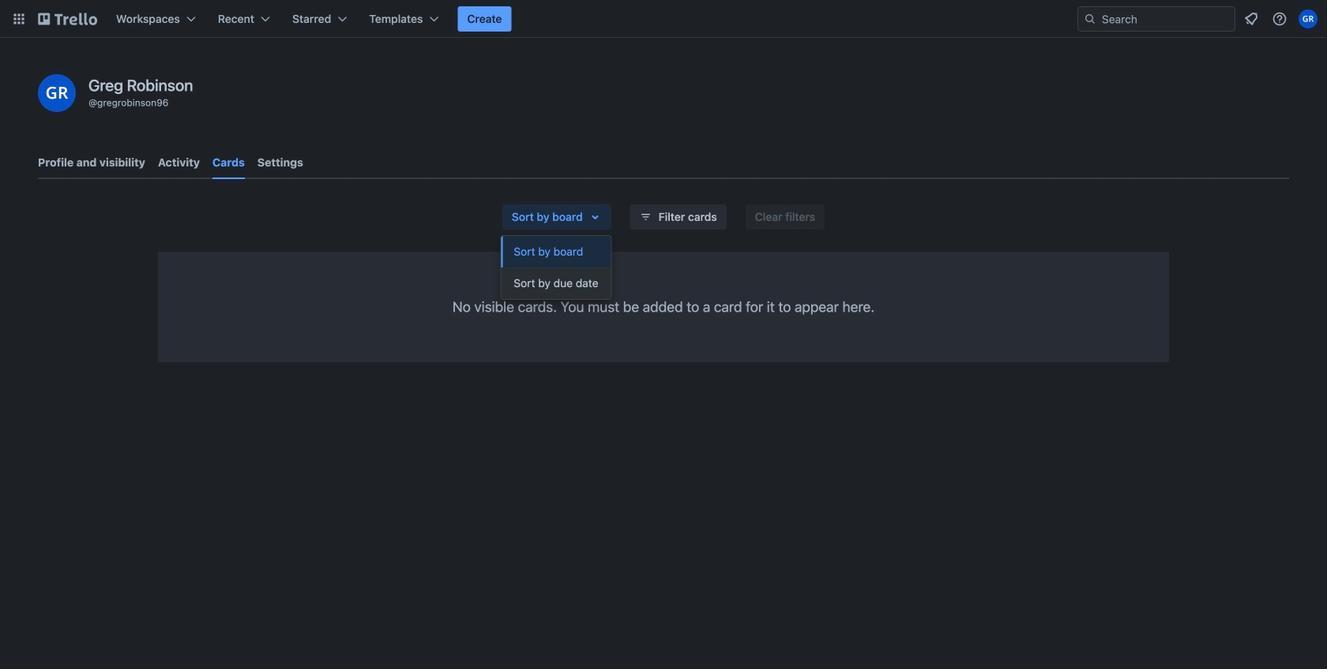 Task type: vqa. For each thing, say whether or not it's contained in the screenshot.
to
no



Task type: locate. For each thing, give the bounding box(es) containing it.
primary element
[[0, 0, 1327, 38]]

greg robinson (gregrobinson96) image
[[1299, 9, 1318, 28], [38, 74, 76, 112]]

0 vertical spatial greg robinson (gregrobinson96) image
[[1299, 9, 1318, 28]]

greg robinson (gregrobinson96) image down back to home image
[[38, 74, 76, 112]]

back to home image
[[38, 6, 97, 32]]

menu
[[501, 236, 611, 299]]

1 vertical spatial greg robinson (gregrobinson96) image
[[38, 74, 76, 112]]

greg robinson (gregrobinson96) image right open information menu image on the top
[[1299, 9, 1318, 28]]

0 horizontal spatial greg robinson (gregrobinson96) image
[[38, 74, 76, 112]]

search image
[[1084, 13, 1097, 25]]

1 horizontal spatial greg robinson (gregrobinson96) image
[[1299, 9, 1318, 28]]



Task type: describe. For each thing, give the bounding box(es) containing it.
Search field
[[1097, 8, 1235, 30]]

open information menu image
[[1272, 11, 1288, 27]]

0 notifications image
[[1242, 9, 1261, 28]]



